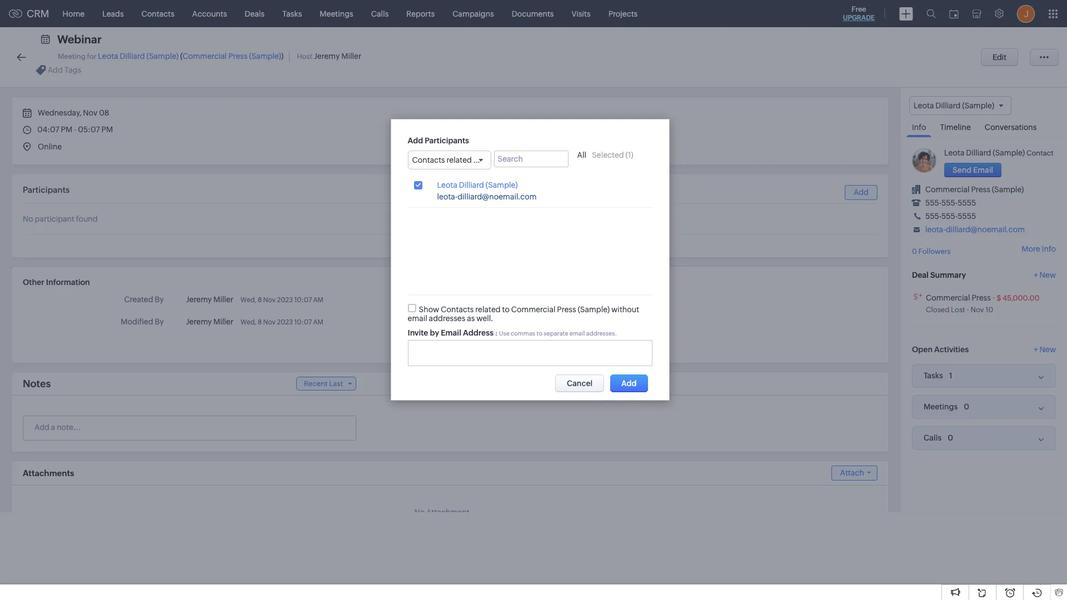 Task type: describe. For each thing, give the bounding box(es) containing it.
commercial down accounts
[[183, 52, 227, 61]]

without
[[612, 305, 639, 314]]

commercial inside commercial press · $ 45,000.00 closed lost · nov 10
[[926, 293, 970, 302]]

show contacts related to commercial press (sample) without email addresses as well.
[[408, 305, 639, 323]]

1
[[628, 150, 631, 159]]

commercial press (sample)
[[926, 185, 1024, 194]]

contacts inside show contacts related to commercial press (sample) without email addresses as well.
[[441, 305, 474, 314]]

wednesday,
[[38, 108, 81, 117]]

meetings link
[[311, 0, 362, 27]]

(sample) inside field
[[549, 155, 581, 164]]

press down the deals
[[228, 52, 248, 61]]

8 for modified by
[[258, 319, 262, 326]]

press up leota-dilliard@noemail.com link
[[971, 185, 991, 194]]

45,000.00
[[1003, 294, 1040, 302]]

add for add
[[854, 188, 869, 197]]

profile image
[[1017, 5, 1035, 23]]

free
[[852, 5, 866, 13]]

+ inside + new link
[[1034, 271, 1038, 279]]

Add a note... field
[[23, 422, 355, 433]]

0 vertical spatial miller
[[341, 52, 361, 61]]

attachment
[[426, 508, 470, 517]]

leota dilliard (sample) link for leota dilliard (sample) leota-dilliard@noemail.com
[[437, 181, 518, 190]]

2023 for created by
[[277, 296, 293, 304]]

0 vertical spatial leota dilliard (sample) link
[[98, 52, 179, 61]]

1 vertical spatial (
[[626, 150, 628, 159]]

by for created by
[[155, 295, 164, 304]]

commercial inside show contacts related to commercial press (sample) without email addresses as well.
[[511, 305, 556, 314]]

to inside 'invite by email address : use commas to separate email addresses.'
[[537, 330, 543, 337]]

tasks link
[[273, 0, 311, 27]]

wed, 8 nov 2023 10:07 am for modified by
[[241, 319, 323, 326]]

leads link
[[93, 0, 133, 27]]

all link
[[577, 150, 587, 159]]

leads
[[102, 9, 124, 18]]

commas
[[511, 330, 536, 337]]

modified
[[121, 317, 153, 326]]

projects
[[609, 9, 638, 18]]

contacts for contacts related to commercial press (sample)
[[412, 155, 445, 164]]

other information
[[23, 278, 90, 287]]

online
[[38, 142, 62, 151]]

2023 for modified by
[[277, 319, 293, 326]]

:
[[495, 329, 498, 337]]

leota dilliard (sample) contact
[[945, 149, 1054, 157]]

0 horizontal spatial commercial press (sample) link
[[183, 52, 281, 61]]

-
[[74, 125, 76, 134]]

created
[[124, 295, 153, 304]]

cancel
[[567, 379, 593, 388]]

documents link
[[503, 0, 563, 27]]

no attachment
[[414, 508, 470, 517]]

dilliard for leota dilliard (sample) leota-dilliard@noemail.com
[[459, 181, 484, 189]]

leota for leota dilliard (sample) contact
[[945, 149, 965, 157]]

1 555-555-5555 from the top
[[926, 199, 976, 207]]

profile element
[[1011, 0, 1042, 27]]

by
[[430, 328, 439, 337]]

contacts related to commercial press (sample)
[[412, 155, 581, 164]]

wednesday, nov 08
[[36, 108, 109, 117]]

wed, for modified by
[[241, 319, 256, 326]]

email
[[441, 328, 461, 337]]

participant
[[35, 215, 74, 223]]

attach
[[840, 469, 864, 478]]

1 pm from the left
[[61, 125, 72, 134]]

all selected ( 1 )
[[577, 150, 634, 159]]

more
[[1022, 245, 1041, 254]]

reports link
[[398, 0, 444, 27]]

followers
[[919, 247, 951, 256]]

0 vertical spatial leota
[[98, 52, 118, 61]]

jeremy for created by
[[186, 295, 212, 304]]

reports
[[407, 9, 435, 18]]

leota for leota dilliard (sample) leota-dilliard@noemail.com
[[437, 181, 457, 189]]

activities
[[935, 345, 969, 354]]

upgrade
[[843, 14, 875, 22]]

show
[[419, 305, 439, 314]]

jeremy for modified by
[[186, 317, 212, 326]]

separate
[[544, 330, 569, 337]]

email inside show contacts related to commercial press (sample) without email addresses as well.
[[408, 314, 427, 323]]

10
[[986, 306, 994, 314]]

create menu element
[[893, 0, 920, 27]]

information
[[46, 278, 90, 287]]

accounts
[[192, 9, 227, 18]]

0 horizontal spatial participants
[[23, 185, 70, 195]]

meetings
[[320, 9, 353, 18]]

contacts for contacts
[[142, 9, 174, 18]]

selected
[[592, 150, 624, 159]]

(sample) down conversations
[[993, 149, 1025, 157]]

free upgrade
[[843, 5, 875, 22]]

(sample) inside leota dilliard (sample) leota-dilliard@noemail.com
[[486, 181, 518, 189]]

closed
[[926, 306, 950, 314]]

tasks
[[282, 9, 302, 18]]

search element
[[920, 0, 943, 27]]

2 555-555-5555 from the top
[[926, 212, 976, 221]]

deals
[[245, 9, 265, 18]]

1 vertical spatial commercial press (sample) link
[[926, 185, 1024, 194]]

addresses
[[429, 314, 466, 323]]

1 + new from the top
[[1034, 271, 1056, 279]]

calendar image
[[950, 9, 959, 18]]

(sample) down leota dilliard (sample) contact at the top right of page
[[992, 185, 1024, 194]]

add link
[[845, 185, 878, 200]]

add for add participants
[[408, 136, 423, 145]]

04:07 pm - 05:07 pm
[[37, 125, 113, 134]]

1 horizontal spatial participants
[[425, 136, 469, 145]]

2 pm from the left
[[101, 125, 113, 134]]

0 horizontal spatial dilliard
[[120, 52, 145, 61]]

0 vertical spatial jeremy
[[314, 52, 340, 61]]

conversations link
[[979, 115, 1043, 137]]

well.
[[477, 314, 493, 323]]

leota-dilliard@noemail.com
[[926, 225, 1025, 234]]

Search text field
[[494, 150, 568, 167]]

campaigns link
[[444, 0, 503, 27]]

commercial press link
[[926, 293, 991, 302]]

host
[[297, 52, 312, 61]]

last
[[329, 380, 343, 388]]

host jeremy miller
[[297, 52, 361, 61]]

crm link
[[9, 8, 49, 19]]

am for created by
[[313, 296, 323, 304]]

nov inside commercial press · $ 45,000.00 closed lost · nov 10
[[971, 306, 984, 314]]

(sample) down contacts link
[[147, 52, 179, 61]]

2 + from the top
[[1034, 345, 1038, 354]]

calls
[[371, 9, 389, 18]]

info link
[[907, 115, 932, 137]]

am for modified by
[[313, 319, 323, 326]]

1 horizontal spatial )
[[631, 150, 634, 159]]

04:07
[[37, 125, 59, 134]]

attachments
[[23, 469, 74, 478]]

recent last
[[304, 380, 343, 388]]

projects link
[[600, 0, 647, 27]]

$
[[997, 294, 1002, 302]]

notes
[[23, 378, 51, 390]]



Task type: locate. For each thing, give the bounding box(es) containing it.
campaigns
[[453, 9, 494, 18]]

555-
[[926, 199, 942, 207], [942, 199, 958, 207], [926, 212, 942, 221], [942, 212, 958, 221]]

0 horizontal spatial leota
[[98, 52, 118, 61]]

10:07 for created by
[[294, 296, 312, 304]]

wed, 8 nov 2023 10:07 am for created by
[[241, 296, 323, 304]]

press
[[228, 52, 248, 61], [528, 155, 548, 164], [971, 185, 991, 194], [972, 293, 991, 302], [557, 305, 576, 314]]

0 horizontal spatial info
[[912, 123, 926, 132]]

no
[[23, 215, 33, 223], [414, 508, 425, 517]]

home
[[63, 9, 85, 18]]

1 am from the top
[[313, 296, 323, 304]]

555-555-5555 up leota-dilliard@noemail.com link
[[926, 212, 976, 221]]

0
[[912, 247, 917, 256]]

2 wed, 8 nov 2023 10:07 am from the top
[[241, 319, 323, 326]]

5555 down commercial press (sample)
[[958, 199, 976, 207]]

1 horizontal spatial add
[[854, 188, 869, 197]]

1 horizontal spatial email
[[570, 330, 585, 337]]

1 vertical spatial )
[[631, 150, 634, 159]]

dilliard@noemail.com down commercial press (sample)
[[946, 225, 1025, 234]]

created by
[[124, 295, 164, 304]]

1 horizontal spatial ·
[[993, 293, 995, 302]]

0 vertical spatial no
[[23, 215, 33, 223]]

contacts up email
[[441, 305, 474, 314]]

0 vertical spatial to
[[474, 155, 481, 164]]

1 5555 from the top
[[958, 199, 976, 207]]

press inside show contacts related to commercial press (sample) without email addresses as well.
[[557, 305, 576, 314]]

0 vertical spatial )
[[281, 52, 284, 61]]

email right separate
[[570, 330, 585, 337]]

1 horizontal spatial info
[[1042, 245, 1056, 254]]

search image
[[927, 9, 936, 18]]

wed, 8 nov 2023 10:07 am
[[241, 296, 323, 304], [241, 319, 323, 326]]

dilliard right for
[[120, 52, 145, 61]]

0 horizontal spatial pm
[[61, 125, 72, 134]]

contacts
[[142, 9, 174, 18], [412, 155, 445, 164], [441, 305, 474, 314]]

2 horizontal spatial leota
[[945, 149, 965, 157]]

contacts inside field
[[412, 155, 445, 164]]

(sample) left the selected
[[549, 155, 581, 164]]

0 vertical spatial jeremy miller
[[186, 295, 233, 304]]

jeremy miller for modified by
[[186, 317, 233, 326]]

1 jeremy miller from the top
[[186, 295, 233, 304]]

8 for created by
[[258, 296, 262, 304]]

1 vertical spatial 5555
[[958, 212, 976, 221]]

1 vertical spatial wed,
[[241, 319, 256, 326]]

1 8 from the top
[[258, 296, 262, 304]]

)
[[281, 52, 284, 61], [631, 150, 634, 159]]

commercial
[[183, 52, 227, 61], [483, 155, 527, 164], [926, 185, 970, 194], [926, 293, 970, 302], [511, 305, 556, 314]]

2 vertical spatial to
[[537, 330, 543, 337]]

info
[[912, 123, 926, 132], [1042, 245, 1056, 254]]

1 vertical spatial miller
[[213, 295, 233, 304]]

2 jeremy miller from the top
[[186, 317, 233, 326]]

add participants
[[408, 136, 469, 145]]

dilliard for leota dilliard (sample) contact
[[966, 149, 992, 157]]

pm down 08 on the left top
[[101, 125, 113, 134]]

1 new from the top
[[1040, 271, 1056, 279]]

10:07 for modified by
[[294, 319, 312, 326]]

1 2023 from the top
[[277, 296, 293, 304]]

open activities
[[912, 345, 969, 354]]

1 vertical spatial participants
[[23, 185, 70, 195]]

0 horizontal spatial leota-
[[437, 192, 458, 201]]

to right commas
[[537, 330, 543, 337]]

0 vertical spatial dilliard@noemail.com
[[458, 192, 537, 201]]

1 vertical spatial 555-555-5555
[[926, 212, 976, 221]]

1 horizontal spatial leota dilliard (sample) link
[[437, 181, 518, 190]]

2 10:07 from the top
[[294, 319, 312, 326]]

1 vertical spatial leota
[[945, 149, 965, 157]]

calls link
[[362, 0, 398, 27]]

( down contacts link
[[180, 52, 183, 61]]

2 8 from the top
[[258, 319, 262, 326]]

to right well.
[[502, 305, 510, 314]]

related inside field
[[447, 155, 472, 164]]

press left all
[[528, 155, 548, 164]]

1 vertical spatial dilliard
[[966, 149, 992, 157]]

commercial up commas
[[511, 305, 556, 314]]

· left $
[[993, 293, 995, 302]]

dilliard@noemail.com
[[458, 192, 537, 201], [946, 225, 1025, 234]]

1 10:07 from the top
[[294, 296, 312, 304]]

05:07
[[78, 125, 100, 134]]

Contacts related to Commercial Press (Sample) field
[[408, 150, 581, 169]]

modified by
[[121, 317, 164, 326]]

dilliard inside leota dilliard (sample) leota-dilliard@noemail.com
[[459, 181, 484, 189]]

leota-dilliard@noemail.com link
[[926, 225, 1025, 234]]

wed, for created by
[[241, 296, 256, 304]]

as
[[467, 314, 475, 323]]

1 horizontal spatial commercial press (sample) link
[[926, 185, 1024, 194]]

meeting for leota dilliard (sample) ( commercial press (sample) )
[[58, 52, 284, 61]]

commercial press · $ 45,000.00 closed lost · nov 10
[[926, 293, 1040, 314]]

commercial press (sample) link down accounts link
[[183, 52, 281, 61]]

(sample) up addresses.
[[578, 305, 610, 314]]

open
[[912, 345, 933, 354]]

leota dilliard (sample) link right for
[[98, 52, 179, 61]]

email up invite
[[408, 314, 427, 323]]

commercial inside contacts related to commercial press (sample) field
[[483, 155, 527, 164]]

nov
[[83, 108, 97, 117], [263, 296, 276, 304], [971, 306, 984, 314], [263, 319, 276, 326]]

press inside commercial press · $ 45,000.00 closed lost · nov 10
[[972, 293, 991, 302]]

invite by email address : use commas to separate email addresses.
[[408, 328, 617, 337]]

participants up participant
[[23, 185, 70, 195]]

press up 10
[[972, 293, 991, 302]]

0 vertical spatial 5555
[[958, 199, 976, 207]]

by right created
[[155, 295, 164, 304]]

no for no participant found
[[23, 215, 33, 223]]

0 horizontal spatial ·
[[967, 306, 969, 314]]

0 vertical spatial 8
[[258, 296, 262, 304]]

contacts link
[[133, 0, 183, 27]]

+ down 45,000.00
[[1034, 345, 1038, 354]]

1 vertical spatial ·
[[967, 306, 969, 314]]

( right the selected
[[626, 150, 628, 159]]

1 vertical spatial jeremy miller
[[186, 317, 233, 326]]

0 vertical spatial 2023
[[277, 296, 293, 304]]

miller for modified by
[[213, 317, 233, 326]]

accounts link
[[183, 0, 236, 27]]

0 horizontal spatial add
[[408, 136, 423, 145]]

(sample)
[[147, 52, 179, 61], [249, 52, 281, 61], [993, 149, 1025, 157], [549, 155, 581, 164], [486, 181, 518, 189], [992, 185, 1024, 194], [578, 305, 610, 314]]

dilliard down contacts related to commercial press (sample) field on the top of page
[[459, 181, 484, 189]]

commercial press (sample) link
[[183, 52, 281, 61], [926, 185, 1024, 194]]

2 vertical spatial leota
[[437, 181, 457, 189]]

0 vertical spatial (
[[180, 52, 183, 61]]

leota down timeline
[[945, 149, 965, 157]]

leota- inside leota dilliard (sample) leota-dilliard@noemail.com
[[437, 192, 458, 201]]

all
[[577, 150, 587, 159]]

by for modified by
[[155, 317, 164, 326]]

1 + from the top
[[1034, 271, 1038, 279]]

no participant found
[[23, 215, 98, 223]]

1 vertical spatial contacts
[[412, 155, 445, 164]]

1 horizontal spatial (
[[626, 150, 628, 159]]

wed,
[[241, 296, 256, 304], [241, 319, 256, 326]]

deals link
[[236, 0, 273, 27]]

press up separate
[[557, 305, 576, 314]]

jeremy miller for created by
[[186, 295, 233, 304]]

conversations
[[985, 123, 1037, 132]]

for
[[87, 52, 97, 61]]

related right as
[[476, 305, 501, 314]]

0 vertical spatial by
[[155, 295, 164, 304]]

1 vertical spatial wed, 8 nov 2023 10:07 am
[[241, 319, 323, 326]]

1 wed, 8 nov 2023 10:07 am from the top
[[241, 296, 323, 304]]

1 vertical spatial dilliard@noemail.com
[[946, 225, 1025, 234]]

1 vertical spatial leota dilliard (sample) link
[[945, 149, 1025, 157]]

email inside 'invite by email address : use commas to separate email addresses.'
[[570, 330, 585, 337]]

0 vertical spatial related
[[447, 155, 472, 164]]

(sample) inside show contacts related to commercial press (sample) without email addresses as well.
[[578, 305, 610, 314]]

1 horizontal spatial leota
[[437, 181, 457, 189]]

press inside field
[[528, 155, 548, 164]]

2 vertical spatial dilliard
[[459, 181, 484, 189]]

more info link
[[1022, 245, 1056, 254]]

1 vertical spatial to
[[502, 305, 510, 314]]

· right lost
[[967, 306, 969, 314]]

2 vertical spatial jeremy
[[186, 317, 212, 326]]

1 horizontal spatial leota-
[[926, 225, 946, 234]]

to up leota dilliard (sample) leota-dilliard@noemail.com
[[474, 155, 481, 164]]

no left participant
[[23, 215, 33, 223]]

) right the selected
[[631, 150, 634, 159]]

leota inside leota dilliard (sample) leota-dilliard@noemail.com
[[437, 181, 457, 189]]

participants up contacts related to commercial press (sample) field on the top of page
[[425, 136, 469, 145]]

found
[[76, 215, 98, 223]]

leota dilliard (sample) link down contacts related to commercial press (sample) field on the top of page
[[437, 181, 518, 190]]

by right modified
[[155, 317, 164, 326]]

use
[[499, 330, 510, 337]]

0 horizontal spatial no
[[23, 215, 33, 223]]

leota dilliard (sample) link down conversations
[[945, 149, 1025, 157]]

cancel link
[[555, 375, 604, 392]]

commercial press (sample) link up leota-dilliard@noemail.com link
[[926, 185, 1024, 194]]

miller
[[341, 52, 361, 61], [213, 295, 233, 304], [213, 317, 233, 326]]

08
[[99, 108, 109, 117]]

0 horizontal spatial dilliard@noemail.com
[[458, 192, 537, 201]]

0 vertical spatial add
[[408, 136, 423, 145]]

0 vertical spatial am
[[313, 296, 323, 304]]

dilliard@noemail.com down contacts related to commercial press (sample) at top
[[458, 192, 537, 201]]

2 by from the top
[[155, 317, 164, 326]]

1 vertical spatial + new
[[1034, 345, 1056, 354]]

info right more
[[1042, 245, 1056, 254]]

+ new link
[[1034, 271, 1056, 285]]

1 vertical spatial jeremy
[[186, 295, 212, 304]]

0 vertical spatial new
[[1040, 271, 1056, 279]]

1 vertical spatial no
[[414, 508, 425, 517]]

1 horizontal spatial dilliard@noemail.com
[[946, 225, 1025, 234]]

1 vertical spatial 10:07
[[294, 319, 312, 326]]

no left attachment
[[414, 508, 425, 517]]

0 vertical spatial wed,
[[241, 296, 256, 304]]

(sample) down contacts related to commercial press (sample) at top
[[486, 181, 518, 189]]

2 wed, from the top
[[241, 319, 256, 326]]

·
[[993, 293, 995, 302], [967, 306, 969, 314]]

related inside show contacts related to commercial press (sample) without email addresses as well.
[[476, 305, 501, 314]]

to inside field
[[474, 155, 481, 164]]

meeting
[[58, 52, 86, 61]]

555-555-5555
[[926, 199, 976, 207], [926, 212, 976, 221]]

0 horizontal spatial leota dilliard (sample) link
[[98, 52, 179, 61]]

0 vertical spatial participants
[[425, 136, 469, 145]]

dilliard@noemail.com inside leota dilliard (sample) leota-dilliard@noemail.com
[[458, 192, 537, 201]]

create menu image
[[900, 7, 913, 20]]

1 vertical spatial leota-
[[926, 225, 946, 234]]

2 horizontal spatial leota dilliard (sample) link
[[945, 149, 1025, 157]]

address
[[463, 328, 494, 337]]

+ down more info link
[[1034, 271, 1038, 279]]

2 vertical spatial miller
[[213, 317, 233, 326]]

deal summary
[[912, 271, 966, 279]]

) left host
[[281, 52, 284, 61]]

(sample) left host
[[249, 52, 281, 61]]

info left timeline
[[912, 123, 926, 132]]

2 horizontal spatial dilliard
[[966, 149, 992, 157]]

0 vertical spatial leota-
[[437, 192, 458, 201]]

10:07
[[294, 296, 312, 304], [294, 319, 312, 326]]

555-555-5555 down commercial press (sample)
[[926, 199, 976, 207]]

2 2023 from the top
[[277, 319, 293, 326]]

0 vertical spatial commercial press (sample) link
[[183, 52, 281, 61]]

0 horizontal spatial related
[[447, 155, 472, 164]]

invite
[[408, 328, 428, 337]]

2023
[[277, 296, 293, 304], [277, 319, 293, 326]]

attach link
[[831, 466, 878, 481]]

2 + new from the top
[[1034, 345, 1056, 354]]

1 vertical spatial +
[[1034, 345, 1038, 354]]

1 vertical spatial new
[[1040, 345, 1056, 354]]

0 vertical spatial wed, 8 nov 2023 10:07 am
[[241, 296, 323, 304]]

2 vertical spatial leota dilliard (sample) link
[[437, 181, 518, 190]]

0 vertical spatial +
[[1034, 271, 1038, 279]]

commercial up lost
[[926, 293, 970, 302]]

contact
[[1027, 149, 1054, 157]]

dilliard down timeline
[[966, 149, 992, 157]]

leota down add participants
[[437, 181, 457, 189]]

lost
[[951, 306, 965, 314]]

commercial up leota dilliard (sample) leota-dilliard@noemail.com
[[483, 155, 527, 164]]

None button
[[981, 48, 1019, 66], [945, 163, 1002, 177], [610, 375, 648, 392], [981, 48, 1019, 66], [945, 163, 1002, 177], [610, 375, 648, 392]]

summary
[[931, 271, 966, 279]]

visits
[[572, 9, 591, 18]]

commercial up leota-dilliard@noemail.com
[[926, 185, 970, 194]]

contacts down add participants
[[412, 155, 445, 164]]

crm
[[27, 8, 49, 19]]

leota dilliard (sample) leota-dilliard@noemail.com
[[437, 181, 537, 201]]

documents
[[512, 9, 554, 18]]

1 vertical spatial add
[[854, 188, 869, 197]]

0 vertical spatial email
[[408, 314, 427, 323]]

2 vertical spatial contacts
[[441, 305, 474, 314]]

1 vertical spatial am
[[313, 319, 323, 326]]

0 horizontal spatial to
[[474, 155, 481, 164]]

contacts up the meeting for leota dilliard (sample) ( commercial press (sample) )
[[142, 9, 174, 18]]

leota dilliard (sample) link for leota dilliard (sample) contact
[[945, 149, 1025, 157]]

recent
[[304, 380, 328, 388]]

0 followers
[[912, 247, 951, 256]]

1 vertical spatial info
[[1042, 245, 1056, 254]]

+ new
[[1034, 271, 1056, 279], [1034, 345, 1056, 354]]

1 by from the top
[[155, 295, 164, 304]]

related down add participants
[[447, 155, 472, 164]]

add
[[408, 136, 423, 145], [854, 188, 869, 197]]

1 vertical spatial related
[[476, 305, 501, 314]]

1 wed, from the top
[[241, 296, 256, 304]]

timeline
[[940, 123, 971, 132]]

to inside show contacts related to commercial press (sample) without email addresses as well.
[[502, 305, 510, 314]]

2 horizontal spatial to
[[537, 330, 543, 337]]

5555 up leota-dilliard@noemail.com link
[[958, 212, 976, 221]]

1 vertical spatial email
[[570, 330, 585, 337]]

1 horizontal spatial no
[[414, 508, 425, 517]]

0 horizontal spatial )
[[281, 52, 284, 61]]

2 new from the top
[[1040, 345, 1056, 354]]

1 horizontal spatial pm
[[101, 125, 113, 134]]

0 horizontal spatial (
[[180, 52, 183, 61]]

timeline link
[[935, 115, 977, 137]]

1 horizontal spatial dilliard
[[459, 181, 484, 189]]

0 vertical spatial 555-555-5555
[[926, 199, 976, 207]]

miller for created by
[[213, 295, 233, 304]]

addresses.
[[586, 330, 617, 337]]

0 vertical spatial dilliard
[[120, 52, 145, 61]]

2 5555 from the top
[[958, 212, 976, 221]]

2 am from the top
[[313, 319, 323, 326]]

pm left -
[[61, 125, 72, 134]]

no for no attachment
[[414, 508, 425, 517]]

0 vertical spatial ·
[[993, 293, 995, 302]]

0 vertical spatial 10:07
[[294, 296, 312, 304]]

leota right for
[[98, 52, 118, 61]]

1 vertical spatial 8
[[258, 319, 262, 326]]

0 vertical spatial + new
[[1034, 271, 1056, 279]]



Task type: vqa. For each thing, say whether or not it's contained in the screenshot.
Cancelled Meetings
no



